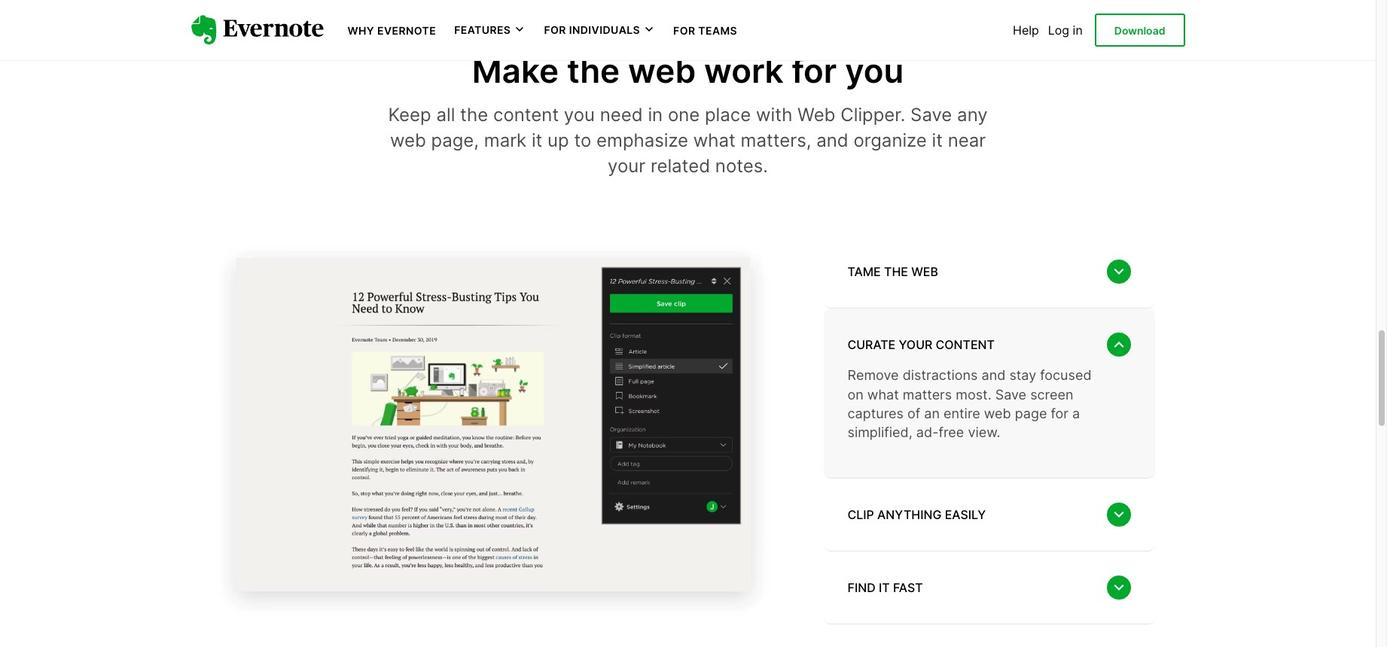 Task type: locate. For each thing, give the bounding box(es) containing it.
0 horizontal spatial in
[[648, 104, 663, 126]]

for for for teams
[[674, 24, 696, 37]]

for up web
[[792, 50, 837, 91]]

work
[[704, 50, 784, 91]]

anything
[[878, 508, 942, 523]]

clip
[[848, 508, 875, 523]]

features button
[[454, 23, 526, 38]]

and up 'most.'
[[982, 368, 1006, 384]]

web
[[798, 104, 836, 126]]

download
[[1115, 24, 1166, 37]]

web down keep
[[390, 130, 426, 151]]

1 vertical spatial your
[[899, 338, 933, 353]]

it
[[532, 130, 543, 151], [932, 130, 943, 151], [879, 581, 890, 596]]

any
[[958, 104, 988, 126]]

0 vertical spatial save
[[911, 104, 953, 126]]

the right all
[[460, 104, 488, 126]]

1 vertical spatial for
[[1051, 406, 1069, 422]]

for inside for individuals button
[[544, 24, 566, 36]]

the for tame
[[884, 265, 909, 280]]

stay
[[1010, 368, 1037, 384]]

in inside the keep all the content you need in one place with web clipper. save any web page, mark it up to emphasize what matters, and organize it near your related notes.
[[648, 104, 663, 126]]

save inside remove distractions and stay focused on what matters most. save screen captures of an entire web page for a simplified, ad-free view.
[[996, 387, 1027, 403]]

in up emphasize
[[648, 104, 663, 126]]

remove
[[848, 368, 899, 384]]

1 horizontal spatial you
[[845, 50, 904, 91]]

and inside remove distractions and stay focused on what matters most. save screen captures of an entire web page for a simplified, ad-free view.
[[982, 368, 1006, 384]]

1 horizontal spatial what
[[868, 387, 899, 403]]

it right find
[[879, 581, 890, 596]]

one
[[668, 104, 700, 126]]

0 horizontal spatial the
[[460, 104, 488, 126]]

save left any
[[911, 104, 953, 126]]

web right tame
[[912, 265, 939, 280]]

organize
[[854, 130, 927, 151]]

1 vertical spatial you
[[564, 104, 595, 126]]

free
[[939, 425, 965, 441]]

1 vertical spatial and
[[982, 368, 1006, 384]]

clip anything easily
[[848, 508, 986, 523]]

you
[[845, 50, 904, 91], [564, 104, 595, 126]]

save
[[911, 104, 953, 126], [996, 387, 1027, 403]]

2 horizontal spatial it
[[932, 130, 943, 151]]

for left a on the bottom of page
[[1051, 406, 1069, 422]]

0 vertical spatial content
[[493, 104, 559, 126]]

ad-
[[917, 425, 939, 441]]

tame the web
[[848, 265, 939, 280]]

0 horizontal spatial for
[[792, 50, 837, 91]]

features
[[454, 24, 511, 36]]

distractions
[[903, 368, 978, 384]]

content up mark
[[493, 104, 559, 126]]

0 horizontal spatial for
[[544, 24, 566, 36]]

your
[[608, 155, 646, 177], [899, 338, 933, 353]]

1 horizontal spatial in
[[1073, 23, 1083, 38]]

matters
[[903, 387, 952, 403]]

0 vertical spatial what
[[694, 130, 736, 151]]

matters,
[[741, 130, 812, 151]]

keep
[[388, 104, 431, 126]]

download link
[[1095, 13, 1185, 47]]

0 horizontal spatial content
[[493, 104, 559, 126]]

1 horizontal spatial save
[[996, 387, 1027, 403]]

what
[[694, 130, 736, 151], [868, 387, 899, 403]]

focused
[[1041, 368, 1092, 384]]

0 horizontal spatial what
[[694, 130, 736, 151]]

and
[[817, 130, 849, 151], [982, 368, 1006, 384]]

and inside the keep all the content you need in one place with web clipper. save any web page, mark it up to emphasize what matters, and organize it near your related notes.
[[817, 130, 849, 151]]

for for for individuals
[[544, 24, 566, 36]]

0 horizontal spatial save
[[911, 104, 953, 126]]

for individuals
[[544, 24, 640, 36]]

your down emphasize
[[608, 155, 646, 177]]

for
[[544, 24, 566, 36], [674, 24, 696, 37]]

help
[[1013, 23, 1040, 38]]

you up "clipper."
[[845, 50, 904, 91]]

you up to
[[564, 104, 595, 126]]

web up one
[[628, 50, 696, 91]]

for left the individuals
[[544, 24, 566, 36]]

simplified,
[[848, 425, 913, 441]]

page,
[[431, 130, 479, 151]]

0 horizontal spatial and
[[817, 130, 849, 151]]

1 horizontal spatial for
[[674, 24, 696, 37]]

the inside the keep all the content you need in one place with web clipper. save any web page, mark it up to emphasize what matters, and organize it near your related notes.
[[460, 104, 488, 126]]

what up captures
[[868, 387, 899, 403]]

for teams
[[674, 24, 738, 37]]

web up view.
[[985, 406, 1012, 422]]

0 vertical spatial in
[[1073, 23, 1083, 38]]

0 vertical spatial and
[[817, 130, 849, 151]]

entire
[[944, 406, 981, 422]]

all
[[437, 104, 455, 126]]

what down place
[[694, 130, 736, 151]]

your up the distractions
[[899, 338, 933, 353]]

in
[[1073, 23, 1083, 38], [648, 104, 663, 126]]

log in link
[[1049, 23, 1083, 38]]

near
[[948, 130, 986, 151]]

web inside the keep all the content you need in one place with web clipper. save any web page, mark it up to emphasize what matters, and organize it near your related notes.
[[390, 130, 426, 151]]

1 horizontal spatial for
[[1051, 406, 1069, 422]]

help link
[[1013, 23, 1040, 38]]

in right log
[[1073, 23, 1083, 38]]

0 vertical spatial your
[[608, 155, 646, 177]]

 image
[[191, 221, 794, 641]]

curate
[[848, 338, 896, 353]]

0 horizontal spatial you
[[564, 104, 595, 126]]

content up the distractions
[[936, 338, 995, 353]]

1 vertical spatial save
[[996, 387, 1027, 403]]

easily
[[945, 508, 986, 523]]

2 horizontal spatial the
[[884, 265, 909, 280]]

0 vertical spatial for
[[792, 50, 837, 91]]

1 horizontal spatial content
[[936, 338, 995, 353]]

for individuals button
[[544, 23, 656, 38]]

the
[[567, 50, 620, 91], [460, 104, 488, 126], [884, 265, 909, 280]]

it left the near
[[932, 130, 943, 151]]

for inside for teams link
[[674, 24, 696, 37]]

emphasize
[[597, 130, 689, 151]]

place
[[705, 104, 751, 126]]

screen
[[1031, 387, 1074, 403]]

0 vertical spatial the
[[567, 50, 620, 91]]

1 vertical spatial the
[[460, 104, 488, 126]]

for left teams
[[674, 24, 696, 37]]

1 vertical spatial what
[[868, 387, 899, 403]]

view.
[[968, 425, 1001, 441]]

mark
[[484, 130, 527, 151]]

2 vertical spatial the
[[884, 265, 909, 280]]

log in
[[1049, 23, 1083, 38]]

what inside the keep all the content you need in one place with web clipper. save any web page, mark it up to emphasize what matters, and organize it near your related notes.
[[694, 130, 736, 151]]

0 horizontal spatial your
[[608, 155, 646, 177]]

an
[[925, 406, 940, 422]]

and down web
[[817, 130, 849, 151]]

the down for individuals
[[567, 50, 620, 91]]

why
[[348, 24, 375, 37]]

1 horizontal spatial the
[[567, 50, 620, 91]]

1 vertical spatial in
[[648, 104, 663, 126]]

content
[[493, 104, 559, 126], [936, 338, 995, 353]]

tame
[[848, 265, 881, 280]]

you inside the keep all the content you need in one place with web clipper. save any web page, mark it up to emphasize what matters, and organize it near your related notes.
[[564, 104, 595, 126]]

1 vertical spatial content
[[936, 338, 995, 353]]

1 horizontal spatial and
[[982, 368, 1006, 384]]

for
[[792, 50, 837, 91], [1051, 406, 1069, 422]]

why evernote link
[[348, 23, 436, 38]]

save down stay
[[996, 387, 1027, 403]]

the right tame
[[884, 265, 909, 280]]

teams
[[699, 24, 738, 37]]

web
[[628, 50, 696, 91], [390, 130, 426, 151], [912, 265, 939, 280], [985, 406, 1012, 422]]

evernote
[[377, 24, 436, 37]]

notes.
[[716, 155, 768, 177]]

it left up
[[532, 130, 543, 151]]

clipper.
[[841, 104, 906, 126]]



Task type: describe. For each thing, give the bounding box(es) containing it.
curate your content
[[848, 338, 995, 353]]

to
[[574, 130, 592, 151]]

0 horizontal spatial it
[[532, 130, 543, 151]]

most.
[[956, 387, 992, 403]]

individuals
[[569, 24, 640, 36]]

for teams link
[[674, 23, 738, 38]]

web inside remove distractions and stay focused on what matters most. save screen captures of an entire web page for a simplified, ad-free view.
[[985, 406, 1012, 422]]

make the web work for you
[[472, 50, 904, 91]]

evernote logo image
[[191, 15, 324, 45]]

remove distractions and stay focused on what matters most. save screen captures of an entire web page for a simplified, ad-free view.
[[848, 368, 1092, 441]]

page
[[1015, 406, 1048, 422]]

need
[[600, 104, 643, 126]]

keep all the content you need in one place with web clipper. save any web page, mark it up to emphasize what matters, and organize it near your related notes.
[[388, 104, 988, 177]]

up
[[548, 130, 569, 151]]

fast
[[893, 581, 923, 596]]

save inside the keep all the content you need in one place with web clipper. save any web page, mark it up to emphasize what matters, and organize it near your related notes.
[[911, 104, 953, 126]]

a
[[1073, 406, 1081, 422]]

why evernote
[[348, 24, 436, 37]]

with
[[756, 104, 793, 126]]

your inside the keep all the content you need in one place with web clipper. save any web page, mark it up to emphasize what matters, and organize it near your related notes.
[[608, 155, 646, 177]]

find it fast
[[848, 581, 923, 596]]

content inside the keep all the content you need in one place with web clipper. save any web page, mark it up to emphasize what matters, and organize it near your related notes.
[[493, 104, 559, 126]]

0 vertical spatial you
[[845, 50, 904, 91]]

log
[[1049, 23, 1070, 38]]

the for make
[[567, 50, 620, 91]]

on
[[848, 387, 864, 403]]

related
[[651, 155, 711, 177]]

of
[[908, 406, 921, 422]]

for inside remove distractions and stay focused on what matters most. save screen captures of an entire web page for a simplified, ad-free view.
[[1051, 406, 1069, 422]]

1 horizontal spatial it
[[879, 581, 890, 596]]

what inside remove distractions and stay focused on what matters most. save screen captures of an entire web page for a simplified, ad-free view.
[[868, 387, 899, 403]]

1 horizontal spatial your
[[899, 338, 933, 353]]

find
[[848, 581, 876, 596]]

captures
[[848, 406, 904, 422]]

make
[[472, 50, 559, 91]]



Task type: vqa. For each thing, say whether or not it's contained in the screenshot.
the you
yes



